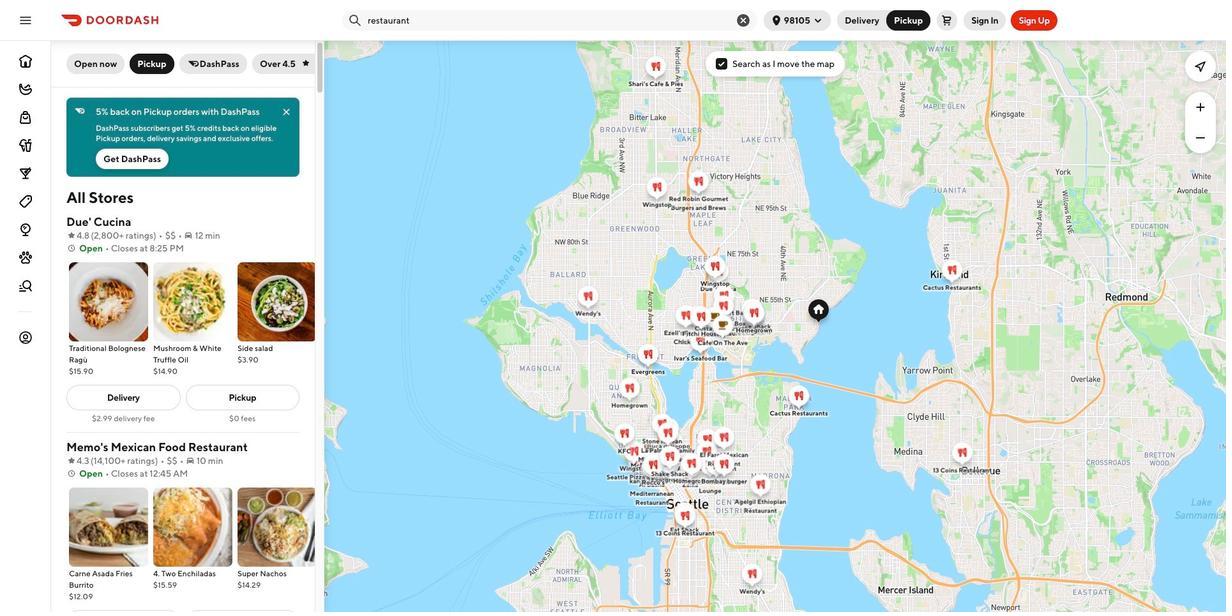 Task type: describe. For each thing, give the bounding box(es) containing it.
side salad image
[[238, 263, 317, 342]]

average rating of 4.3 out of 5 element
[[66, 455, 89, 468]]

open menu image
[[18, 12, 33, 28]]

0 items, open order cart image
[[943, 15, 953, 25]]

zoom in image
[[1194, 100, 1209, 115]]

traditional bolognese ragù image
[[69, 263, 148, 342]]



Task type: locate. For each thing, give the bounding box(es) containing it.
recenter the map image
[[1194, 59, 1209, 74]]

carne asada fries burrito image
[[69, 488, 148, 567]]

None button
[[838, 10, 895, 30], [887, 10, 931, 30], [838, 10, 895, 30], [887, 10, 931, 30]]

None checkbox
[[716, 58, 728, 70]]

zoom out image
[[1194, 130, 1209, 146]]

super nachos image
[[238, 488, 317, 567]]

4. two enchiladas image
[[153, 488, 233, 567]]

toggle order method (delivery or pickup) option group
[[838, 10, 931, 30]]

average rating of 4.8 out of 5 element
[[66, 229, 90, 242]]

clear search input image
[[736, 12, 751, 28]]

mushroom & white truffle oil image
[[153, 263, 233, 342]]

map region
[[325, 41, 1227, 613]]

Store search: begin typing to search for stores available on DoorDash text field
[[368, 14, 726, 27]]



Task type: vqa. For each thing, say whether or not it's contained in the screenshot.
offer type
no



